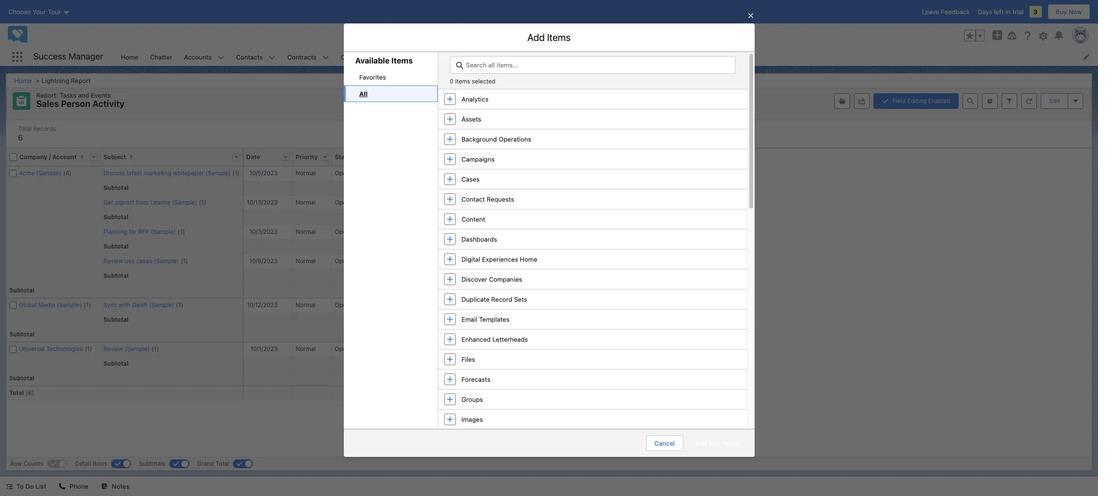 Task type: vqa. For each thing, say whether or not it's contained in the screenshot.
Background Operations at the top left
yes



Task type: describe. For each thing, give the bounding box(es) containing it.
to do list button
[[0, 477, 52, 497]]

added.
[[671, 158, 691, 166]]

campaigns
[[462, 156, 495, 163]]

edit success manager app navigation items
[[455, 132, 644, 143]]

0 horizontal spatial manager
[[69, 51, 103, 62]]

enhanced
[[462, 336, 491, 344]]

chatter
[[150, 53, 172, 61]]

list containing favorites
[[344, 69, 438, 102]]

favorites
[[359, 73, 386, 81]]

duplicate record sets
[[462, 296, 527, 304]]

trial
[[1013, 8, 1024, 16]]

analytics inside list box
[[462, 95, 489, 103]]

list box for success
[[344, 210, 755, 307]]

0
[[450, 78, 453, 85]]

personalize your nav bar for this app. reorder items, and rename or remove items you've added.
[[407, 158, 691, 166]]

list containing home
[[115, 48, 1098, 66]]

nav
[[458, 158, 468, 166]]

items,
[[544, 158, 562, 166]]

add for add  nav items
[[695, 440, 707, 448]]

Search all items... search field
[[450, 56, 735, 74]]

rename
[[576, 158, 598, 166]]

learn more link
[[526, 166, 560, 174]]

experiences
[[482, 256, 518, 264]]

your
[[443, 158, 456, 166]]

or
[[600, 158, 606, 166]]

background operations
[[462, 135, 531, 143]]

to
[[17, 483, 24, 491]]

accounts link
[[178, 48, 218, 66]]

items up the favorites link
[[391, 56, 413, 65]]

cancel button
[[646, 436, 683, 452]]

leave feedback
[[922, 8, 970, 16]]

all
[[359, 90, 368, 98]]

days
[[978, 8, 992, 16]]

list item containing *
[[386, 48, 452, 66]]

*
[[392, 53, 395, 61]]

1 horizontal spatial success
[[473, 132, 510, 143]]

and
[[563, 158, 574, 166]]

* analytics
[[392, 53, 424, 61]]

navigation
[[572, 132, 618, 143]]

home link
[[115, 48, 144, 66]]

0 items selected
[[450, 78, 496, 85]]

buy
[[1056, 8, 1067, 16]]

add  nav items button
[[687, 436, 747, 452]]

calendar list item
[[335, 48, 386, 66]]

content
[[462, 216, 485, 224]]

text default image
[[59, 484, 66, 491]]

text default image for notes
[[101, 484, 108, 491]]

templates
[[479, 316, 510, 324]]

sets
[[514, 296, 527, 304]]

now
[[1069, 8, 1082, 16]]

1 vertical spatial items
[[632, 158, 648, 166]]

available
[[355, 56, 390, 65]]

files
[[462, 356, 475, 364]]

favorites link
[[344, 69, 438, 86]]

buy now button
[[1048, 4, 1090, 20]]

all link
[[344, 86, 438, 102]]

for
[[481, 158, 489, 166]]

this
[[491, 158, 502, 166]]

text default image inside list item
[[441, 54, 448, 61]]

1 horizontal spatial home
[[520, 256, 537, 264]]

leave feedback link
[[922, 8, 970, 16]]

contact requests
[[462, 196, 514, 203]]

learn
[[526, 166, 543, 174]]

chatter link
[[144, 48, 178, 66]]

list box for items
[[438, 90, 747, 497]]

notes button
[[95, 477, 135, 497]]

digital experiences home
[[462, 256, 537, 264]]

accounts list item
[[178, 48, 230, 66]]

letterheads
[[493, 336, 528, 344]]

notes
[[112, 483, 129, 491]]

phone
[[70, 483, 88, 491]]



Task type: locate. For each thing, give the bounding box(es) containing it.
contracts
[[287, 53, 316, 61]]

items right 0
[[455, 78, 470, 85]]

analytics down "0 items selected"
[[462, 95, 489, 103]]

success manager
[[33, 51, 103, 62]]

digital
[[462, 256, 480, 264]]

images
[[462, 416, 483, 424]]

contacts
[[236, 53, 263, 61]]

text default image left notes
[[101, 484, 108, 491]]

list
[[115, 48, 1098, 66], [344, 69, 438, 102]]

1 vertical spatial list
[[344, 69, 438, 102]]

calendar
[[341, 53, 367, 61]]

learn more
[[526, 166, 560, 174]]

1 horizontal spatial manager
[[512, 132, 550, 143]]

days left in trial
[[978, 8, 1024, 16]]

add
[[527, 32, 545, 43], [695, 440, 707, 448]]

requests
[[487, 196, 514, 203]]

duplicate
[[462, 296, 490, 304]]

0 vertical spatial items
[[455, 78, 470, 85]]

left
[[994, 8, 1004, 16]]

assets
[[462, 115, 481, 123]]

1 horizontal spatial text default image
[[101, 484, 108, 491]]

reorder
[[518, 158, 542, 166]]

email
[[462, 316, 477, 324]]

selected
[[472, 78, 496, 85]]

manager left home "link"
[[69, 51, 103, 62]]

1 vertical spatial home
[[520, 256, 537, 264]]

calendar link
[[335, 48, 373, 66]]

text default image
[[441, 54, 448, 61], [6, 484, 13, 491], [101, 484, 108, 491]]

items
[[547, 32, 571, 43], [391, 56, 413, 65], [620, 132, 644, 143], [722, 440, 738, 448]]

discover companies
[[462, 276, 522, 284]]

0 vertical spatial home
[[121, 53, 138, 61]]

record
[[491, 296, 512, 304]]

contracts link
[[281, 48, 322, 66]]

manager up reorder
[[512, 132, 550, 143]]

text default image left to
[[6, 484, 13, 491]]

text default image for to do list
[[6, 484, 13, 491]]

enhanced letterheads
[[462, 336, 528, 344]]

0 horizontal spatial add
[[527, 32, 545, 43]]

phone button
[[53, 477, 94, 497]]

items up remove
[[620, 132, 644, 143]]

list
[[36, 483, 46, 491]]

leave
[[922, 8, 939, 16]]

personalize
[[407, 158, 441, 166]]

0 vertical spatial list
[[115, 48, 1098, 66]]

1 vertical spatial analytics
[[462, 95, 489, 103]]

0 horizontal spatial success
[[33, 51, 66, 62]]

to do list
[[17, 483, 46, 491]]

add items
[[527, 32, 571, 43]]

bar
[[470, 158, 479, 166]]

1 vertical spatial add
[[695, 440, 707, 448]]

contracts list item
[[281, 48, 335, 66]]

analytics right * at the left top
[[397, 53, 424, 61]]

email templates
[[462, 316, 510, 324]]

available items
[[355, 56, 413, 65]]

groups
[[462, 396, 483, 404]]

0 vertical spatial add
[[527, 32, 545, 43]]

home inside "link"
[[121, 53, 138, 61]]

text default image inside to do list button
[[6, 484, 13, 491]]

0 vertical spatial manager
[[69, 51, 103, 62]]

0 horizontal spatial home
[[121, 53, 138, 61]]

items right nav
[[722, 440, 738, 448]]

analytics
[[397, 53, 424, 61], [462, 95, 489, 103]]

home left chatter
[[121, 53, 138, 61]]

text default image right the "* analytics"
[[441, 54, 448, 61]]

manager
[[69, 51, 103, 62], [512, 132, 550, 143]]

add inside button
[[695, 440, 707, 448]]

0 horizontal spatial text default image
[[6, 484, 13, 491]]

list item
[[386, 48, 452, 66]]

you've
[[649, 158, 669, 166]]

0 horizontal spatial items
[[455, 78, 470, 85]]

cases
[[462, 176, 480, 183]]

accounts
[[184, 53, 212, 61]]

0 vertical spatial analytics
[[397, 53, 424, 61]]

items up search all items... search field
[[547, 32, 571, 43]]

list box
[[438, 90, 747, 497], [344, 210, 755, 307]]

analytics inside list item
[[397, 53, 424, 61]]

buy now
[[1056, 8, 1082, 16]]

background
[[462, 135, 497, 143]]

operations
[[499, 135, 531, 143]]

edit
[[455, 132, 471, 143]]

nav
[[709, 440, 720, 448]]

contacts link
[[230, 48, 269, 66]]

items
[[455, 78, 470, 85], [632, 158, 648, 166]]

1 horizontal spatial add
[[695, 440, 707, 448]]

contacts list item
[[230, 48, 281, 66]]

home
[[121, 53, 138, 61], [520, 256, 537, 264]]

list box containing analytics
[[438, 90, 747, 497]]

0 horizontal spatial analytics
[[397, 53, 424, 61]]

remove
[[608, 158, 630, 166]]

dashboards
[[462, 236, 497, 244]]

items inside button
[[722, 440, 738, 448]]

feedback
[[941, 8, 970, 16]]

do
[[25, 483, 34, 491]]

search... button
[[436, 28, 632, 44]]

1 horizontal spatial items
[[632, 158, 648, 166]]

group
[[964, 30, 985, 42]]

app.
[[504, 158, 517, 166]]

more
[[545, 166, 560, 174]]

items left you've
[[632, 158, 648, 166]]

1 horizontal spatial analytics
[[462, 95, 489, 103]]

in
[[1006, 8, 1011, 16]]

success
[[33, 51, 66, 62], [473, 132, 510, 143]]

search...
[[455, 32, 481, 40]]

3
[[1034, 8, 1038, 16]]

app
[[552, 132, 570, 143]]

2 horizontal spatial text default image
[[441, 54, 448, 61]]

1 vertical spatial manager
[[512, 132, 550, 143]]

1 vertical spatial success
[[473, 132, 510, 143]]

0 vertical spatial success
[[33, 51, 66, 62]]

text default image inside "notes" button
[[101, 484, 108, 491]]

discover
[[462, 276, 487, 284]]

add for add items
[[527, 32, 545, 43]]

cancel
[[654, 440, 675, 448]]

forecasts
[[462, 376, 490, 384]]

contact
[[462, 196, 485, 203]]

home right experiences
[[520, 256, 537, 264]]



